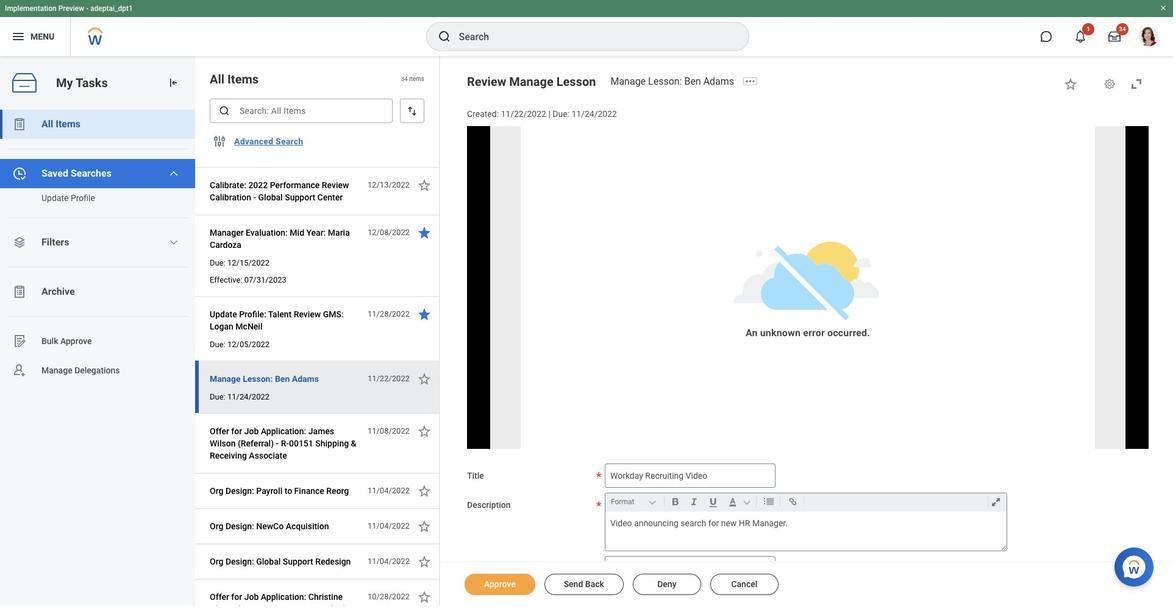 Task type: describe. For each thing, give the bounding box(es) containing it.
manage inside button
[[210, 375, 241, 384]]

lesson: inside button
[[243, 375, 273, 384]]

send back button
[[545, 575, 624, 596]]

announcing
[[634, 519, 679, 529]]

clipboard image
[[12, 285, 27, 300]]

all inside item list element
[[210, 72, 225, 87]]

delegations
[[74, 366, 120, 376]]

filters button
[[0, 228, 195, 257]]

11/28/2022
[[368, 310, 410, 319]]

receiving
[[210, 451, 247, 461]]

year:
[[307, 228, 326, 238]]

offer for offer for job application: christine alexander ‎- e-00002 intern - multipl
[[210, 593, 229, 603]]

34 items
[[401, 76, 425, 83]]

rename image
[[12, 334, 27, 349]]

11/04/2022 for finance
[[368, 487, 410, 496]]

user plus image
[[12, 364, 27, 378]]

for for offer for job application: christine alexander ‎- e-00002 intern - multipl
[[231, 593, 242, 603]]

1 vertical spatial support
[[283, 558, 313, 567]]

deny
[[658, 580, 677, 590]]

offer for job application: james wilson (referral) ‎- r-00151 shipping & receiving associate
[[210, 427, 357, 461]]

manager.
[[753, 519, 788, 529]]

manage delegations
[[41, 366, 120, 376]]

james
[[309, 427, 334, 437]]

manage lesson: ben adams button
[[210, 372, 324, 387]]

due: for manager evaluation: mid year: maria cardoza
[[210, 259, 226, 268]]

profile logan mcneil image
[[1139, 27, 1159, 49]]

format group
[[609, 494, 1009, 512]]

4 star image from the top
[[417, 555, 432, 570]]

filters
[[41, 237, 69, 248]]

item list element
[[195, 56, 440, 607]]

my tasks element
[[0, 56, 195, 607]]

occurred.
[[828, 327, 870, 339]]

center
[[318, 193, 343, 203]]

talent
[[268, 310, 292, 320]]

offer for job application: james wilson (referral) ‎- r-00151 shipping & receiving associate button
[[210, 425, 361, 464]]

clipboard image
[[12, 117, 27, 132]]

format
[[611, 498, 635, 507]]

my tasks
[[56, 75, 108, 90]]

description
[[467, 501, 511, 510]]

calibration
[[210, 193, 251, 203]]

italic image
[[686, 495, 703, 510]]

back
[[585, 580, 604, 590]]

org design: newco acquisition button
[[210, 520, 334, 534]]

title
[[467, 471, 484, 481]]

advanced search button
[[229, 129, 308, 154]]

ben inside button
[[275, 375, 290, 384]]

Description text field
[[606, 512, 1007, 551]]

list containing all items
[[0, 110, 195, 386]]

34 button
[[1102, 23, 1129, 50]]

archive
[[41, 286, 75, 298]]

adeptai_dpt1
[[90, 4, 133, 13]]

org for org design: payroll to finance reorg
[[210, 487, 224, 497]]

manage up created: 11/22/2022 | due: 11/24/2022
[[510, 74, 554, 89]]

11/08/2022
[[368, 427, 410, 436]]

manager evaluation: mid year: maria cardoza
[[210, 228, 350, 250]]

link image
[[785, 495, 801, 510]]

cancel button
[[711, 575, 779, 596]]

an unknown error occurred.
[[746, 327, 870, 339]]

org design: global support redesign button
[[210, 555, 356, 570]]

profile:
[[239, 310, 266, 320]]

‎- inside offer for job application: christine alexander ‎- e-00002 intern - multipl
[[250, 605, 253, 607]]

global inside org design: global support redesign button
[[256, 558, 281, 567]]

mid
[[290, 228, 304, 238]]

10/28/2022
[[368, 593, 410, 602]]

update for update profile
[[41, 193, 69, 203]]

1
[[1087, 26, 1091, 32]]

approve inside button
[[484, 580, 516, 590]]

2022
[[249, 181, 268, 190]]

hr
[[739, 519, 751, 529]]

review for update profile: talent review gms: logan mcneil
[[294, 310, 321, 320]]

all items button
[[0, 110, 195, 139]]

star image for org design: payroll to finance reorg
[[417, 484, 432, 499]]

review manage lesson
[[467, 74, 596, 89]]

2 11/04/2022 from the top
[[368, 522, 410, 531]]

implementation preview -   adeptai_dpt1
[[5, 4, 133, 13]]

support inside calibrate: 2022 performance review calibration - global support center
[[285, 193, 315, 203]]

intern
[[289, 605, 312, 607]]

12/13/2022
[[368, 181, 410, 190]]

update profile
[[41, 193, 95, 203]]

design: for newco
[[226, 522, 254, 532]]

approve button
[[465, 575, 535, 596]]

cardoza
[[210, 240, 241, 250]]

Title text field
[[605, 464, 776, 488]]

my
[[56, 75, 73, 90]]

action bar region
[[440, 562, 1174, 607]]

calibrate: 2022 performance review calibration - global support center button
[[210, 178, 361, 205]]

inbox large image
[[1109, 30, 1121, 43]]

shipping
[[316, 439, 349, 449]]

11/24/2022 inside item list element
[[227, 393, 270, 402]]

evaluation:
[[246, 228, 288, 238]]

logan
[[210, 322, 234, 332]]

prompts image
[[758, 561, 773, 576]]

bold image
[[667, 495, 684, 510]]

12/05/2022
[[227, 340, 270, 350]]

clock check image
[[12, 167, 27, 181]]

associate
[[249, 451, 287, 461]]

saved searches button
[[0, 159, 195, 188]]

2 star image from the top
[[417, 372, 432, 387]]

send
[[564, 580, 583, 590]]

profile
[[71, 193, 95, 203]]

deny button
[[633, 575, 701, 596]]

- inside offer for job application: christine alexander ‎- e-00002 intern - multipl
[[314, 605, 317, 607]]

1 button
[[1067, 23, 1095, 50]]

items inside item list element
[[228, 72, 259, 87]]

sort image
[[406, 105, 418, 117]]

34 for 34
[[1119, 26, 1126, 32]]

manage delegations link
[[0, 356, 195, 386]]

0 vertical spatial 11/24/2022
[[572, 109, 617, 119]]

offer for offer for job application: james wilson (referral) ‎- r-00151 shipping & receiving associate
[[210, 427, 229, 437]]

created: 11/22/2022 | due: 11/24/2022
[[467, 109, 617, 119]]

- inside menu banner
[[86, 4, 89, 13]]

search
[[276, 137, 303, 146]]

1 horizontal spatial lesson:
[[648, 76, 682, 87]]

34 for 34 items
[[401, 76, 408, 83]]

12/15/2022
[[227, 259, 270, 268]]

menu button
[[0, 17, 70, 56]]

close environment banner image
[[1160, 4, 1168, 12]]

global inside calibrate: 2022 performance review calibration - global support center
[[258, 193, 283, 203]]

all items inside item list element
[[210, 72, 259, 87]]

application: for r-
[[261, 427, 306, 437]]

maximize image
[[988, 495, 1005, 510]]

acquisition
[[286, 522, 329, 532]]

00151
[[289, 439, 313, 449]]

finance
[[294, 487, 324, 497]]

tasks
[[76, 75, 108, 90]]

menu banner
[[0, 0, 1174, 56]]

transformation import image
[[167, 77, 179, 89]]

1 star image from the top
[[417, 226, 432, 240]]

justify image
[[11, 29, 26, 44]]

due: for manage lesson: ben adams
[[210, 393, 226, 402]]

effective:
[[210, 276, 242, 285]]

org design: payroll to finance reorg
[[210, 487, 349, 497]]



Task type: locate. For each thing, give the bounding box(es) containing it.
1 vertical spatial ‎-
[[250, 605, 253, 607]]

07/31/2023
[[244, 276, 287, 285]]

star image for offer for job application: james wilson (referral) ‎- r-00151 shipping & receiving associate
[[417, 425, 432, 439]]

lesson:
[[648, 76, 682, 87], [243, 375, 273, 384]]

menu
[[30, 31, 54, 41]]

0 vertical spatial global
[[258, 193, 283, 203]]

application: up r-
[[261, 427, 306, 437]]

org inside button
[[210, 558, 224, 567]]

ben
[[685, 76, 701, 87], [275, 375, 290, 384]]

2 vertical spatial review
[[294, 310, 321, 320]]

1 vertical spatial for
[[709, 519, 719, 529]]

manager
[[210, 228, 244, 238]]

0 vertical spatial ben
[[685, 76, 701, 87]]

‎- inside offer for job application: james wilson (referral) ‎- r-00151 shipping & receiving associate
[[276, 439, 279, 449]]

manage lesson: ben adams element
[[611, 76, 742, 87]]

0 horizontal spatial search image
[[218, 105, 231, 117]]

update inside update profile button
[[41, 193, 69, 203]]

1 horizontal spatial all items
[[210, 72, 259, 87]]

manage down bulk
[[41, 366, 72, 376]]

1 horizontal spatial 11/22/2022
[[501, 109, 547, 119]]

1 horizontal spatial manage lesson: ben adams
[[611, 76, 734, 87]]

review for calibrate: 2022 performance review calibration - global support center
[[322, 181, 349, 190]]

0 vertical spatial application:
[[261, 427, 306, 437]]

1 vertical spatial search image
[[218, 105, 231, 117]]

application: inside offer for job application: james wilson (referral) ‎- r-00151 shipping & receiving associate
[[261, 427, 306, 437]]

calibrate: 2022 performance review calibration - global support center
[[210, 181, 349, 203]]

all items inside button
[[41, 118, 81, 130]]

offer inside offer for job application: christine alexander ‎- e-00002 intern - multipl
[[210, 593, 229, 603]]

0 vertical spatial all
[[210, 72, 225, 87]]

performance
[[270, 181, 320, 190]]

1 horizontal spatial 34
[[1119, 26, 1126, 32]]

11/24/2022 down manage lesson: ben adams button
[[227, 393, 270, 402]]

all
[[210, 72, 225, 87], [41, 118, 53, 130]]

3 star image from the top
[[417, 520, 432, 534]]

update
[[41, 193, 69, 203], [210, 310, 237, 320]]

underline image
[[705, 495, 722, 510]]

wilson
[[210, 439, 236, 449]]

12/08/2022
[[368, 228, 410, 237]]

1 vertical spatial ben
[[275, 375, 290, 384]]

for for offer for job application: james wilson (referral) ‎- r-00151 shipping & receiving associate
[[231, 427, 242, 437]]

job for ‎-
[[244, 593, 259, 603]]

0 vertical spatial adams
[[704, 76, 734, 87]]

|
[[549, 109, 551, 119]]

org up alexander
[[210, 558, 224, 567]]

1 vertical spatial 11/24/2022
[[227, 393, 270, 402]]

offer for job application: christine alexander ‎- e-00002 intern - multipl button
[[210, 590, 361, 607]]

1 vertical spatial job
[[244, 593, 259, 603]]

1 11/04/2022 from the top
[[368, 487, 410, 496]]

search image
[[437, 29, 452, 44], [218, 105, 231, 117]]

r-
[[281, 439, 289, 449]]

0 vertical spatial org
[[210, 487, 224, 497]]

application: up 00002
[[261, 593, 306, 603]]

created:
[[467, 109, 499, 119]]

&
[[351, 439, 357, 449]]

1 vertical spatial adams
[[292, 375, 319, 384]]

0 vertical spatial ‎-
[[276, 439, 279, 449]]

update inside 'update profile: talent review gms: logan mcneil'
[[210, 310, 237, 320]]

2 vertical spatial org
[[210, 558, 224, 567]]

manage right lesson
[[611, 76, 646, 87]]

global down "2022"
[[258, 193, 283, 203]]

2 design: from the top
[[226, 522, 254, 532]]

0 vertical spatial for
[[231, 427, 242, 437]]

Search: All Items text field
[[210, 99, 393, 123]]

1 horizontal spatial 11/24/2022
[[572, 109, 617, 119]]

- down "2022"
[[253, 193, 256, 203]]

list
[[0, 110, 195, 386]]

perspective image
[[12, 235, 27, 250]]

org down the receiving
[[210, 487, 224, 497]]

1 horizontal spatial search image
[[437, 29, 452, 44]]

due: 11/24/2022
[[210, 393, 270, 402]]

newco
[[256, 522, 284, 532]]

due: 12/05/2022
[[210, 340, 270, 350]]

34 inside item list element
[[401, 76, 408, 83]]

manage
[[510, 74, 554, 89], [611, 76, 646, 87], [41, 366, 72, 376], [210, 375, 241, 384]]

11/24/2022
[[572, 109, 617, 119], [227, 393, 270, 402]]

1 vertical spatial 11/22/2022
[[368, 375, 410, 384]]

org for org design: newco acquisition
[[210, 522, 224, 532]]

job up "e-"
[[244, 593, 259, 603]]

34
[[1119, 26, 1126, 32], [401, 76, 408, 83]]

0 horizontal spatial all items
[[41, 118, 81, 130]]

0 horizontal spatial lesson:
[[243, 375, 273, 384]]

for inside offer for job application: christine alexander ‎- e-00002 intern - multipl
[[231, 593, 242, 603]]

adams inside button
[[292, 375, 319, 384]]

2 vertical spatial design:
[[226, 558, 254, 567]]

review inside calibrate: 2022 performance review calibration - global support center
[[322, 181, 349, 190]]

1 horizontal spatial review
[[322, 181, 349, 190]]

‎-
[[276, 439, 279, 449], [250, 605, 253, 607]]

0 vertical spatial -
[[86, 4, 89, 13]]

org design: newco acquisition
[[210, 522, 329, 532]]

0 vertical spatial 11/22/2022
[[501, 109, 547, 119]]

- down christine
[[314, 605, 317, 607]]

0 horizontal spatial ‎-
[[250, 605, 253, 607]]

offer up alexander
[[210, 593, 229, 603]]

0 vertical spatial manage lesson: ben adams
[[611, 76, 734, 87]]

0 vertical spatial lesson:
[[648, 76, 682, 87]]

advanced
[[234, 137, 273, 146]]

1 horizontal spatial items
[[228, 72, 259, 87]]

chevron down image
[[169, 238, 179, 248]]

2 job from the top
[[244, 593, 259, 603]]

11/22/2022 left "|"
[[501, 109, 547, 119]]

- right preview
[[86, 4, 89, 13]]

offer
[[210, 427, 229, 437], [210, 593, 229, 603]]

1 offer from the top
[[210, 427, 229, 437]]

searches
[[71, 168, 112, 179]]

star image
[[417, 226, 432, 240], [417, 372, 432, 387], [417, 520, 432, 534], [417, 555, 432, 570]]

1 vertical spatial org
[[210, 522, 224, 532]]

support left the redesign
[[283, 558, 313, 567]]

0 horizontal spatial all
[[41, 118, 53, 130]]

design: up alexander
[[226, 558, 254, 567]]

1 vertical spatial manage lesson: ben adams
[[210, 375, 319, 384]]

unknown
[[760, 327, 801, 339]]

2 vertical spatial -
[[314, 605, 317, 607]]

0 vertical spatial job
[[244, 427, 259, 437]]

for up the wilson
[[231, 427, 242, 437]]

0 horizontal spatial 34
[[401, 76, 408, 83]]

1 vertical spatial all
[[41, 118, 53, 130]]

all right transformation import image
[[210, 72, 225, 87]]

due: up effective:
[[210, 259, 226, 268]]

org design: global support redesign
[[210, 558, 351, 567]]

e-
[[255, 605, 263, 607]]

bulk approve
[[41, 336, 92, 346]]

1 vertical spatial 34
[[401, 76, 408, 83]]

design: for payroll
[[226, 487, 254, 497]]

1 horizontal spatial ben
[[685, 76, 701, 87]]

design: for global
[[226, 558, 254, 567]]

2 offer from the top
[[210, 593, 229, 603]]

for inside text box
[[709, 519, 719, 529]]

34 left items
[[401, 76, 408, 83]]

0 vertical spatial update
[[41, 193, 69, 203]]

job up (referral)
[[244, 427, 259, 437]]

2 horizontal spatial -
[[314, 605, 317, 607]]

Search Workday  search field
[[459, 23, 724, 50]]

‎- left "e-"
[[250, 605, 253, 607]]

34 left profile logan mcneil image at the right
[[1119, 26, 1126, 32]]

christine
[[309, 593, 343, 603]]

items
[[409, 76, 425, 83]]

1 vertical spatial update
[[210, 310, 237, 320]]

0 vertical spatial 11/04/2022
[[368, 487, 410, 496]]

1 vertical spatial items
[[56, 118, 81, 130]]

job for (referral)
[[244, 427, 259, 437]]

due: down "logan"
[[210, 340, 226, 350]]

search image inside item list element
[[218, 105, 231, 117]]

0 horizontal spatial manage lesson: ben adams
[[210, 375, 319, 384]]

11/22/2022 up 11/08/2022
[[368, 375, 410, 384]]

2 application: from the top
[[261, 593, 306, 603]]

search
[[681, 519, 706, 529]]

1 horizontal spatial update
[[210, 310, 237, 320]]

an
[[746, 327, 758, 339]]

update up "logan"
[[210, 310, 237, 320]]

1 application: from the top
[[261, 427, 306, 437]]

2 vertical spatial for
[[231, 593, 242, 603]]

1 vertical spatial approve
[[484, 580, 516, 590]]

saved
[[41, 168, 68, 179]]

1 design: from the top
[[226, 487, 254, 497]]

offer for job application: christine alexander ‎- e-00002 intern - multipl
[[210, 593, 350, 607]]

alexander
[[210, 605, 248, 607]]

design: inside button
[[226, 558, 254, 567]]

1 horizontal spatial ‎-
[[276, 439, 279, 449]]

due: 12/15/2022
[[210, 259, 270, 268]]

star image
[[1064, 77, 1078, 91], [417, 178, 432, 193], [417, 307, 432, 322], [417, 425, 432, 439], [417, 484, 432, 499], [417, 590, 432, 605]]

org
[[210, 487, 224, 497], [210, 522, 224, 532], [210, 558, 224, 567]]

0 vertical spatial review
[[467, 74, 507, 89]]

error
[[803, 327, 825, 339]]

for inside offer for job application: james wilson (referral) ‎- r-00151 shipping & receiving associate
[[231, 427, 242, 437]]

manage inside my tasks element
[[41, 366, 72, 376]]

notifications large image
[[1075, 30, 1087, 43]]

support
[[285, 193, 315, 203], [283, 558, 313, 567]]

mcneil
[[236, 322, 263, 332]]

0 horizontal spatial review
[[294, 310, 321, 320]]

manage lesson: ben adams inside button
[[210, 375, 319, 384]]

11/04/2022 for redesign
[[368, 558, 410, 567]]

support down performance
[[285, 193, 315, 203]]

update for update profile: talent review gms: logan mcneil
[[210, 310, 237, 320]]

2 vertical spatial 11/04/2022
[[368, 558, 410, 567]]

0 horizontal spatial ben
[[275, 375, 290, 384]]

- inside calibrate: 2022 performance review calibration - global support center
[[253, 193, 256, 203]]

star image for calibrate: 2022 performance review calibration - global support center
[[417, 178, 432, 193]]

items inside button
[[56, 118, 81, 130]]

1 vertical spatial offer
[[210, 593, 229, 603]]

preview
[[58, 4, 84, 13]]

redesign
[[315, 558, 351, 567]]

design: left the newco
[[226, 522, 254, 532]]

org for org design: global support redesign
[[210, 558, 224, 567]]

3 design: from the top
[[226, 558, 254, 567]]

all right clipboard image
[[41, 118, 53, 130]]

review left the gms:
[[294, 310, 321, 320]]

due:
[[553, 109, 570, 119], [210, 259, 226, 268], [210, 340, 226, 350], [210, 393, 226, 402]]

0 vertical spatial items
[[228, 72, 259, 87]]

application: for 00002
[[261, 593, 306, 603]]

effective: 07/31/2023
[[210, 276, 287, 285]]

2 horizontal spatial review
[[467, 74, 507, 89]]

0 vertical spatial search image
[[437, 29, 452, 44]]

11/22/2022 inside item list element
[[368, 375, 410, 384]]

0 horizontal spatial items
[[56, 118, 81, 130]]

saved searches
[[41, 168, 112, 179]]

video announcing search for new hr manager.
[[611, 519, 788, 529]]

due: right "|"
[[553, 109, 570, 119]]

design:
[[226, 487, 254, 497], [226, 522, 254, 532], [226, 558, 254, 567]]

1 vertical spatial 11/04/2022
[[368, 522, 410, 531]]

offer inside offer for job application: james wilson (referral) ‎- r-00151 shipping & receiving associate
[[210, 427, 229, 437]]

review up center
[[322, 181, 349, 190]]

bulleted list image
[[761, 495, 778, 510]]

org left the newco
[[210, 522, 224, 532]]

update profile button
[[0, 188, 183, 208]]

1 vertical spatial application:
[[261, 593, 306, 603]]

1 horizontal spatial adams
[[704, 76, 734, 87]]

11/24/2022 down lesson
[[572, 109, 617, 119]]

application: inside offer for job application: christine alexander ‎- e-00002 intern - multipl
[[261, 593, 306, 603]]

34 inside 'button'
[[1119, 26, 1126, 32]]

design: left payroll
[[226, 487, 254, 497]]

advanced search
[[234, 137, 303, 146]]

reorg
[[327, 487, 349, 497]]

review up the created:
[[467, 74, 507, 89]]

1 org from the top
[[210, 487, 224, 497]]

0 horizontal spatial 11/22/2022
[[368, 375, 410, 384]]

0 vertical spatial approve
[[60, 336, 92, 346]]

0 horizontal spatial adams
[[292, 375, 319, 384]]

11/22/2022
[[501, 109, 547, 119], [368, 375, 410, 384]]

3 11/04/2022 from the top
[[368, 558, 410, 567]]

due: up the wilson
[[210, 393, 226, 402]]

0 vertical spatial all items
[[210, 72, 259, 87]]

0 vertical spatial 34
[[1119, 26, 1126, 32]]

1 vertical spatial lesson:
[[243, 375, 273, 384]]

org design: payroll to finance reorg button
[[210, 484, 354, 499]]

chevron down image
[[169, 169, 179, 179]]

1 horizontal spatial approve
[[484, 580, 516, 590]]

1 vertical spatial -
[[253, 193, 256, 203]]

1 horizontal spatial -
[[253, 193, 256, 203]]

0 horizontal spatial 11/24/2022
[[227, 393, 270, 402]]

update down saved
[[41, 193, 69, 203]]

0 horizontal spatial update
[[41, 193, 69, 203]]

1 vertical spatial review
[[322, 181, 349, 190]]

1 vertical spatial all items
[[41, 118, 81, 130]]

archive button
[[0, 278, 195, 307]]

1 horizontal spatial all
[[210, 72, 225, 87]]

1 vertical spatial global
[[256, 558, 281, 567]]

gear image
[[1104, 78, 1116, 90]]

1 vertical spatial design:
[[226, 522, 254, 532]]

0 vertical spatial support
[[285, 193, 315, 203]]

for up alexander
[[231, 593, 242, 603]]

bulk
[[41, 336, 58, 346]]

1 job from the top
[[244, 427, 259, 437]]

approve inside my tasks element
[[60, 336, 92, 346]]

3 org from the top
[[210, 558, 224, 567]]

0 horizontal spatial approve
[[60, 336, 92, 346]]

update profile: talent review gms: logan mcneil button
[[210, 307, 361, 334]]

cancel
[[732, 580, 758, 590]]

fullscreen image
[[1130, 77, 1144, 91]]

configure image
[[212, 134, 227, 149]]

star image for offer for job application: christine alexander ‎- e-00002 intern - multipl
[[417, 590, 432, 605]]

0 horizontal spatial -
[[86, 4, 89, 13]]

‎- left r-
[[276, 439, 279, 449]]

for left the new
[[709, 519, 719, 529]]

job inside offer for job application: christine alexander ‎- e-00002 intern - multipl
[[244, 593, 259, 603]]

due: for update profile: talent review gms: logan mcneil
[[210, 340, 226, 350]]

global down org design: newco acquisition on the bottom left of page
[[256, 558, 281, 567]]

offer up the wilson
[[210, 427, 229, 437]]

0 vertical spatial offer
[[210, 427, 229, 437]]

00002
[[263, 605, 287, 607]]

review inside 'update profile: talent review gms: logan mcneil'
[[294, 310, 321, 320]]

all inside button
[[41, 118, 53, 130]]

job inside offer for job application: james wilson (referral) ‎- r-00151 shipping & receiving associate
[[244, 427, 259, 437]]

0 vertical spatial design:
[[226, 487, 254, 497]]

2 org from the top
[[210, 522, 224, 532]]

job
[[244, 427, 259, 437], [244, 593, 259, 603]]

manage up due: 11/24/2022
[[210, 375, 241, 384]]

gms:
[[323, 310, 344, 320]]



Task type: vqa. For each thing, say whether or not it's contained in the screenshot.
11/04/2022 to the middle
yes



